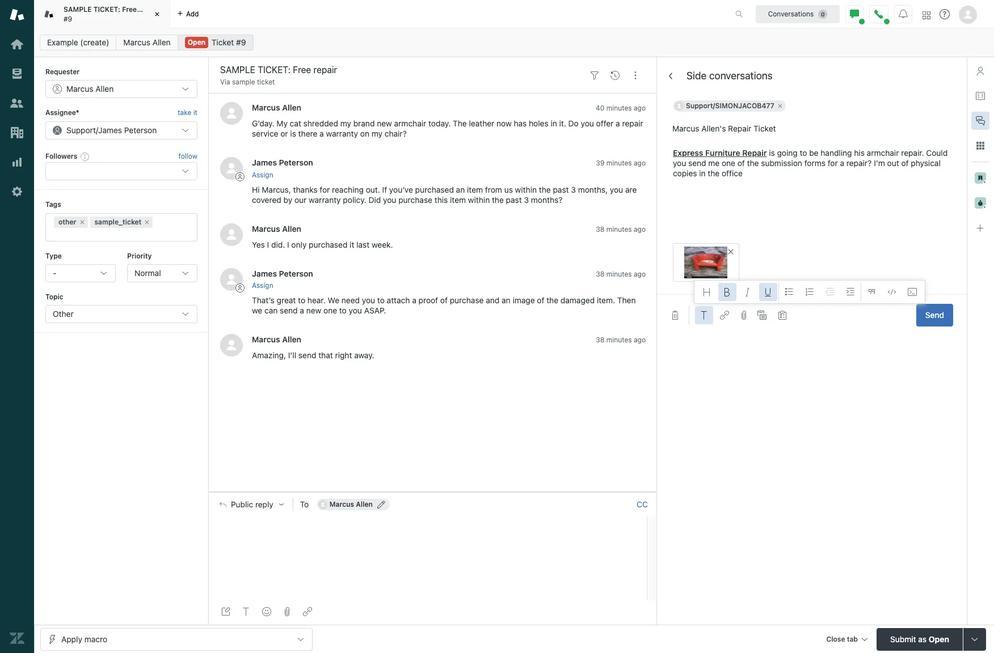 Task type: vqa. For each thing, say whether or not it's contained in the screenshot.
second 38 from the top of the conversationLabel 'log'
yes



Task type: locate. For each thing, give the bounding box(es) containing it.
hi
[[252, 185, 260, 194]]

past down us
[[506, 195, 522, 205]]

you've
[[389, 185, 413, 194]]

discard this conversation image
[[671, 311, 680, 320]]

marcus down free
[[123, 37, 150, 47]]

attach files image
[[739, 311, 748, 320]]

the inside that's great to hear. we need you to attach a proof of purchase and an image of the damaged item. then we can send a new one to you asap.
[[547, 296, 558, 305]]

1 vertical spatial peterson
[[279, 158, 313, 168]]

2 minutes from the top
[[606, 159, 632, 168]]

to left hear.
[[298, 296, 305, 305]]

1 horizontal spatial it
[[350, 240, 354, 249]]

ago
[[634, 104, 646, 113], [634, 159, 646, 168], [634, 225, 646, 234], [634, 270, 646, 278], [634, 336, 646, 344]]

send down express
[[688, 158, 706, 168]]

item.
[[597, 296, 615, 305]]

2 james peterson link from the top
[[252, 269, 313, 278]]

a inside the is going to be handling his armchair repair. could you send me one of the submission forms for a repair? i'm out of physical copies in the office
[[840, 158, 844, 168]]

an
[[456, 185, 465, 194], [502, 296, 510, 305]]

i
[[267, 240, 269, 249], [287, 240, 289, 249]]

one up office
[[722, 158, 735, 168]]

#9 inside secondary element
[[236, 37, 246, 47]]

2 horizontal spatial send
[[688, 158, 706, 168]]

tabs tab list
[[34, 0, 723, 28]]

ticket #9
[[212, 37, 246, 47]]

in left the it.
[[551, 119, 557, 128]]

ago for amazing, i'll send that right away.
[[634, 336, 646, 344]]

0 horizontal spatial open
[[188, 38, 205, 47]]

marcus allen link for g'day.
[[252, 103, 301, 113]]

1 vertical spatial james
[[252, 158, 277, 168]]

submission
[[761, 158, 802, 168]]

peterson inside the assignee* element
[[124, 125, 157, 135]]

40 minutes ago
[[596, 104, 646, 113]]

of
[[737, 158, 745, 168], [901, 158, 909, 168], [440, 296, 448, 305], [537, 296, 544, 305]]

minutes down are
[[606, 225, 632, 234]]

free
[[122, 5, 137, 14]]

purchase inside that's great to hear. we need you to attach a proof of purchase and an image of the damaged item. then we can send a new one to you asap.
[[450, 296, 484, 305]]

bookmarks image
[[975, 172, 986, 184]]

i right yes
[[267, 240, 269, 249]]

1 38 minutes ago from the top
[[596, 225, 646, 234]]

the
[[747, 158, 759, 168], [708, 169, 720, 178], [539, 185, 551, 194], [492, 195, 504, 205], [547, 296, 558, 305]]

0 vertical spatial peterson
[[124, 125, 157, 135]]

bold (cmd b) image
[[723, 288, 732, 297]]

format text image
[[700, 311, 709, 320], [242, 608, 251, 617]]

james peterson link
[[252, 158, 313, 168], [252, 269, 313, 278]]

Side conversation composer text field
[[671, 148, 953, 239]]

the down from
[[492, 195, 504, 205]]

amazing, i'll send that right away.
[[252, 351, 374, 360]]

0 vertical spatial my
[[340, 119, 351, 128]]

0 horizontal spatial an
[[456, 185, 465, 194]]

topic element
[[45, 305, 197, 324]]

3 38 minutes ago from the top
[[596, 336, 646, 344]]

5 ago from the top
[[634, 336, 646, 344]]

minutes for that's great to hear. we need you to attach a proof of purchase and an image of the damaged item. then we can send a new one to you asap.
[[606, 270, 632, 278]]

assign button for hi
[[252, 170, 273, 180]]

numbered list (cmd shift 7) image
[[805, 288, 814, 297]]

38 minutes ago down are
[[596, 225, 646, 234]]

for
[[828, 158, 838, 168], [320, 185, 330, 194]]

get started image
[[10, 37, 24, 52]]

marcus allen link up did.
[[252, 224, 301, 234]]

office
[[722, 169, 743, 178]]

1 horizontal spatial repair
[[622, 119, 643, 128]]

marcus allen link for yes
[[252, 224, 301, 234]]

send
[[688, 158, 706, 168], [280, 306, 298, 315], [298, 351, 316, 360]]

0 horizontal spatial send
[[280, 306, 298, 315]]

decrease indent (cmd [) image
[[826, 288, 835, 297]]

0 horizontal spatial one
[[323, 306, 337, 315]]

assign up 'hi' on the left of page
[[252, 171, 273, 179]]

38 minutes ago
[[596, 225, 646, 234], [596, 270, 646, 278], [596, 336, 646, 344]]

set child ticket fields image
[[778, 311, 787, 320]]

close image
[[151, 9, 163, 20]]

1 assign from the top
[[252, 171, 273, 179]]

1 vertical spatial warranty
[[309, 195, 341, 205]]

0 vertical spatial for
[[828, 158, 838, 168]]

from
[[485, 185, 502, 194]]

tags
[[45, 200, 61, 209]]

0 vertical spatial purchased
[[415, 185, 454, 194]]

one
[[722, 158, 735, 168], [323, 306, 337, 315]]

submit as open
[[890, 635, 949, 644]]

of up office
[[737, 158, 745, 168]]

0 vertical spatial assign
[[252, 171, 273, 179]]

marcus allen right marcus.allen@example.com icon
[[330, 500, 373, 509]]

remove image
[[79, 219, 85, 226], [144, 219, 151, 226]]

1 remove image from the left
[[79, 219, 85, 226]]

2 38 minutes ago text field from the top
[[596, 270, 646, 278]]

1 horizontal spatial for
[[828, 158, 838, 168]]

38 minutes ago for week.
[[596, 225, 646, 234]]

0 vertical spatial james peterson link
[[252, 158, 313, 168]]

views image
[[10, 66, 24, 81]]

0 horizontal spatial repair
[[139, 5, 158, 14]]

hi marcus, thanks for reaching out. if you've purchased an item from us within the past 3 months, you are covered by our warranty policy. did you purchase this item within the past 3 months?
[[252, 185, 639, 205]]

1 horizontal spatial 3
[[571, 185, 576, 194]]

3 left months?
[[524, 195, 529, 205]]

minutes right 39 at the top right
[[606, 159, 632, 168]]

assignee*
[[45, 109, 79, 117]]

1 vertical spatial new
[[306, 306, 321, 315]]

2 vertical spatial 38 minutes ago
[[596, 336, 646, 344]]

james up that's
[[252, 269, 277, 278]]

1 horizontal spatial subject field
[[657, 117, 967, 140]]

1 horizontal spatial i
[[287, 240, 289, 249]]

within right us
[[515, 185, 537, 194]]

1 vertical spatial an
[[502, 296, 510, 305]]

is
[[290, 129, 296, 139], [769, 148, 775, 158]]

1 vertical spatial 3
[[524, 195, 529, 205]]

1 horizontal spatial an
[[502, 296, 510, 305]]

allen
[[152, 37, 171, 47], [95, 84, 114, 94], [282, 103, 301, 113], [282, 224, 301, 234], [282, 335, 301, 344], [356, 500, 373, 509]]

4 minutes from the top
[[606, 270, 632, 278]]

marcus allen inside secondary element
[[123, 37, 171, 47]]

assign button up that's
[[252, 281, 273, 291]]

add link (cmd k) image
[[303, 608, 312, 617]]

item right this
[[450, 195, 466, 205]]

0 horizontal spatial for
[[320, 185, 330, 194]]

add attachment image
[[283, 608, 292, 617]]

0 vertical spatial 38 minutes ago text field
[[596, 225, 646, 234]]

new up "chair?"
[[377, 119, 392, 128]]

0 vertical spatial #9
[[64, 14, 72, 23]]

0 horizontal spatial is
[[290, 129, 296, 139]]

marcus allen down close icon
[[123, 37, 171, 47]]

1 vertical spatial purchase
[[450, 296, 484, 305]]

38 minutes ago down then
[[596, 336, 646, 344]]

it.
[[559, 119, 566, 128]]

james up 'hi' on the left of page
[[252, 158, 277, 168]]

within
[[515, 185, 537, 194], [468, 195, 490, 205]]

0 horizontal spatial subject field
[[218, 63, 582, 77]]

marcus down requester
[[66, 84, 93, 94]]

purchase inside hi marcus, thanks for reaching out. if you've purchased an item from us within the past 3 months, you are covered by our warranty policy. did you purchase this item within the past 3 months?
[[398, 195, 432, 205]]

1 james peterson assign from the top
[[252, 158, 313, 179]]

armchair up "chair?"
[[394, 119, 426, 128]]

1 vertical spatial send
[[280, 306, 298, 315]]

38 minutes ago text field down are
[[596, 225, 646, 234]]

purchase down you've
[[398, 195, 432, 205]]

peterson up thanks
[[279, 158, 313, 168]]

#9 down sample
[[64, 14, 72, 23]]

to up asap.
[[377, 296, 385, 305]]

offer
[[596, 119, 614, 128]]

purchase left and
[[450, 296, 484, 305]]

marcus allen link up 'my'
[[252, 103, 301, 113]]

it left last
[[350, 240, 354, 249]]

new down hear.
[[306, 306, 321, 315]]

i right did.
[[287, 240, 289, 249]]

shredded
[[303, 119, 338, 128]]

marcus allen link down close icon
[[116, 35, 178, 50]]

armchair inside g'day. my cat shredded my brand new armchair today. the leather now has holes in it. do you offer a repair service or is there a warranty on my chair?
[[394, 119, 426, 128]]

that's
[[252, 296, 275, 305]]

0 vertical spatial subject field
[[218, 63, 582, 77]]

out
[[887, 158, 899, 168]]

40 minutes ago text field
[[596, 104, 646, 113]]

marcus allen up amazing,
[[252, 335, 301, 344]]

0 vertical spatial repair
[[139, 5, 158, 14]]

for inside hi marcus, thanks for reaching out. if you've purchased an item from us within the past 3 months, you are covered by our warranty policy. did you purchase this item within the past 3 months?
[[320, 185, 330, 194]]

admin image
[[10, 184, 24, 199]]

open right as
[[929, 635, 949, 644]]

1 james peterson link from the top
[[252, 158, 313, 168]]

reaching
[[332, 185, 364, 194]]

1 horizontal spatial past
[[553, 185, 569, 194]]

is inside g'day. my cat shredded my brand new armchair today. the leather now has holes in it. do you offer a repair service or is there a warranty on my chair?
[[290, 129, 296, 139]]

send inside the is going to be handling his armchair repair. could you send me one of the submission forms for a repair? i'm out of physical copies in the office
[[688, 158, 706, 168]]

allen inside requester element
[[95, 84, 114, 94]]

2 vertical spatial 38
[[596, 336, 604, 344]]

attach
[[387, 296, 410, 305]]

go back image
[[666, 71, 675, 81]]

2 vertical spatial james
[[252, 269, 277, 278]]

new inside g'day. my cat shredded my brand new armchair today. the leather now has holes in it. do you offer a repair service or is there a warranty on my chair?
[[377, 119, 392, 128]]

you up 'copies'
[[673, 158, 686, 168]]

public reply
[[231, 500, 273, 509]]

james
[[98, 125, 122, 135], [252, 158, 277, 168], [252, 269, 277, 278]]

1 vertical spatial assign
[[252, 281, 273, 290]]

1 vertical spatial my
[[372, 129, 382, 139]]

0 vertical spatial warranty
[[326, 129, 358, 139]]

ago for hi marcus, thanks for reaching out. if you've purchased an item from us within the past 3 months, you are covered by our warranty policy. did you purchase this item within the past 3 months?
[[634, 159, 646, 168]]

format text image left add link (cmd k) image
[[700, 311, 709, 320]]

assign button
[[252, 170, 273, 180], [252, 281, 273, 291]]

1 38 from the top
[[596, 225, 604, 234]]

1 vertical spatial subject field
[[657, 117, 967, 140]]

0 vertical spatial is
[[290, 129, 296, 139]]

0 vertical spatial 38
[[596, 225, 604, 234]]

past up months?
[[553, 185, 569, 194]]

his
[[854, 148, 865, 158]]

marcus.allen@example.com image
[[318, 500, 327, 509]]

that
[[318, 351, 333, 360]]

1 assign button from the top
[[252, 170, 273, 180]]

past
[[553, 185, 569, 194], [506, 195, 522, 205]]

in right 'copies'
[[699, 169, 706, 178]]

requester element
[[45, 80, 197, 98]]

an inside hi marcus, thanks for reaching out. if you've purchased an item from us within the past 3 months, you are covered by our warranty policy. did you purchase this item within the past 3 months?
[[456, 185, 465, 194]]

repair inside sample ticket: free repair #9
[[139, 5, 158, 14]]

apps image
[[976, 141, 985, 150]]

38 down the item.
[[596, 336, 604, 344]]

0 vertical spatial one
[[722, 158, 735, 168]]

warranty down thanks
[[309, 195, 341, 205]]

2 38 from the top
[[596, 270, 604, 278]]

james peterson assign up great
[[252, 269, 313, 290]]

1 vertical spatial james peterson link
[[252, 269, 313, 278]]

are
[[625, 185, 637, 194]]

1 horizontal spatial purchased
[[415, 185, 454, 194]]

a down 'handling'
[[840, 158, 844, 168]]

ago up then
[[634, 270, 646, 278]]

2 38 minutes ago from the top
[[596, 270, 646, 278]]

hear.
[[307, 296, 326, 305]]

apply macro
[[61, 635, 107, 644]]

1 38 minutes ago text field from the top
[[596, 225, 646, 234]]

1 horizontal spatial #9
[[236, 37, 246, 47]]

send
[[925, 310, 944, 320]]

0 vertical spatial 38 minutes ago
[[596, 225, 646, 234]]

2 james peterson assign from the top
[[252, 269, 313, 290]]

allen left edit user image
[[356, 500, 373, 509]]

2 ago from the top
[[634, 159, 646, 168]]

2 assign button from the top
[[252, 281, 273, 291]]

remove image right sample_ticket
[[144, 219, 151, 226]]

minutes up then
[[606, 270, 632, 278]]

avatar image
[[675, 102, 684, 111], [220, 102, 243, 125], [220, 157, 243, 180], [220, 223, 243, 246], [220, 268, 243, 291], [220, 334, 243, 357]]

0 horizontal spatial remove image
[[79, 219, 85, 226]]

0 vertical spatial armchair
[[394, 119, 426, 128]]

assign for that's
[[252, 281, 273, 290]]

my left "brand"
[[340, 119, 351, 128]]

38 for week.
[[596, 225, 604, 234]]

assign
[[252, 171, 273, 179], [252, 281, 273, 290]]

1 vertical spatial #9
[[236, 37, 246, 47]]

1 horizontal spatial item
[[467, 185, 483, 194]]

assign button for that's
[[252, 281, 273, 291]]

0 vertical spatial james peterson assign
[[252, 158, 313, 179]]

2 assign from the top
[[252, 281, 273, 290]]

0 horizontal spatial it
[[193, 109, 197, 117]]

#9
[[64, 14, 72, 23], [236, 37, 246, 47]]

asap.
[[364, 306, 386, 315]]

armchair inside the is going to be handling his armchair repair. could you send me one of the submission forms for a repair? i'm out of physical copies in the office
[[867, 148, 899, 158]]

open left ticket
[[188, 38, 205, 47]]

you
[[581, 119, 594, 128], [673, 158, 686, 168], [610, 185, 623, 194], [383, 195, 396, 205], [362, 296, 375, 305], [349, 306, 362, 315]]

3 ago from the top
[[634, 225, 646, 234]]

code span (cmd shift 5) image
[[887, 288, 896, 297]]

send right 'i'll'
[[298, 351, 316, 360]]

conversationlabel log
[[209, 93, 657, 492]]

ago for yes i did. i only purchased it last week.
[[634, 225, 646, 234]]

marcus inside secondary element
[[123, 37, 150, 47]]

1 horizontal spatial within
[[515, 185, 537, 194]]

we
[[252, 306, 262, 315]]

item left from
[[467, 185, 483, 194]]

tab
[[34, 0, 170, 28]]

1 vertical spatial purchased
[[309, 240, 347, 249]]

you down if
[[383, 195, 396, 205]]

of right out
[[901, 158, 909, 168]]

in
[[551, 119, 557, 128], [699, 169, 706, 178]]

peterson right / in the top of the page
[[124, 125, 157, 135]]

warranty
[[326, 129, 358, 139], [309, 195, 341, 205]]

minutes
[[606, 104, 632, 113], [606, 159, 632, 168], [606, 225, 632, 234], [606, 270, 632, 278], [606, 336, 632, 344]]

an right and
[[502, 296, 510, 305]]

2 vertical spatial peterson
[[279, 269, 313, 278]]

close tab button
[[821, 628, 872, 653]]

armchair up i'm
[[867, 148, 899, 158]]

1 vertical spatial for
[[320, 185, 330, 194]]

marcus allen link up amazing,
[[252, 335, 301, 344]]

1 vertical spatial james peterson assign
[[252, 269, 313, 290]]

2 remove image from the left
[[144, 219, 151, 226]]

ago down then
[[634, 336, 646, 344]]

customer context image
[[976, 66, 985, 75]]

new inside that's great to hear. we need you to attach a proof of purchase and an image of the damaged item. then we can send a new one to you asap.
[[306, 306, 321, 315]]

38 minutes ago text field
[[596, 225, 646, 234], [596, 270, 646, 278]]

service
[[252, 129, 278, 139]]

38 minutes ago text field for that's great to hear. we need you to attach a proof of purchase and an image of the damaged item. then we can send a new one to you asap.
[[596, 270, 646, 278]]

example (create)
[[47, 37, 109, 47]]

ago down are
[[634, 225, 646, 234]]

1 horizontal spatial open
[[929, 635, 949, 644]]

1 vertical spatial repair
[[622, 119, 643, 128]]

0 horizontal spatial in
[[551, 119, 557, 128]]

0 vertical spatial in
[[551, 119, 557, 128]]

0 vertical spatial within
[[515, 185, 537, 194]]

0 horizontal spatial #9
[[64, 14, 72, 23]]

going
[[777, 148, 798, 158]]

(create)
[[80, 37, 109, 47]]

repair right free
[[139, 5, 158, 14]]

1 vertical spatial is
[[769, 148, 775, 158]]

0 horizontal spatial format text image
[[242, 608, 251, 617]]

followers element
[[45, 162, 197, 181]]

last
[[356, 240, 370, 249]]

james peterson assign up "marcus,"
[[252, 158, 313, 179]]

james peterson link up great
[[252, 269, 313, 278]]

topic
[[45, 293, 63, 301]]

purchased right only
[[309, 240, 347, 249]]

1 vertical spatial armchair
[[867, 148, 899, 158]]

my right 'on'
[[372, 129, 382, 139]]

it inside conversationlabel 'log'
[[350, 240, 354, 249]]

james peterson link up "marcus,"
[[252, 158, 313, 168]]

0 vertical spatial send
[[688, 158, 706, 168]]

1 horizontal spatial one
[[722, 158, 735, 168]]

insert emojis image
[[262, 608, 271, 617]]

ago up are
[[634, 159, 646, 168]]

brand
[[353, 119, 375, 128]]

0 vertical spatial purchase
[[398, 195, 432, 205]]

warranty inside g'day. my cat shredded my brand new armchair today. the leather now has holes in it. do you offer a repair service or is there a warranty on my chair?
[[326, 129, 358, 139]]

1 vertical spatial assign button
[[252, 281, 273, 291]]

allen down close icon
[[152, 37, 171, 47]]

1 vertical spatial 38 minutes ago text field
[[596, 270, 646, 278]]

to down need
[[339, 306, 347, 315]]

code block (cmd shift 6) image
[[908, 288, 917, 297]]

4 ago from the top
[[634, 270, 646, 278]]

38 up the item.
[[596, 270, 604, 278]]

a
[[616, 119, 620, 128], [320, 129, 324, 139], [840, 158, 844, 168], [412, 296, 416, 305], [300, 306, 304, 315]]

1 horizontal spatial is
[[769, 148, 775, 158]]

allen up support / james peterson
[[95, 84, 114, 94]]

2 vertical spatial send
[[298, 351, 316, 360]]

5 minutes from the top
[[606, 336, 632, 344]]

#9 right ticket
[[236, 37, 246, 47]]

amazing,
[[252, 351, 286, 360]]

remove image
[[777, 103, 784, 110]]

public reply button
[[209, 493, 293, 517]]

marcus up yes
[[252, 224, 280, 234]]

is going to be handling his armchair repair. could you send me one of the submission forms for a repair? i'm out of physical copies in the office
[[673, 148, 948, 178]]

the up months?
[[539, 185, 551, 194]]

in inside the is going to be handling his armchair repair. could you send me one of the submission forms for a repair? i'm out of physical copies in the office
[[699, 169, 706, 178]]

0 horizontal spatial item
[[450, 195, 466, 205]]

0 vertical spatial james
[[98, 125, 122, 135]]

0 horizontal spatial 3
[[524, 195, 529, 205]]

0 vertical spatial assign button
[[252, 170, 273, 180]]

is up submission
[[769, 148, 775, 158]]

1 horizontal spatial new
[[377, 119, 392, 128]]

2 i from the left
[[287, 240, 289, 249]]

0 horizontal spatial past
[[506, 195, 522, 205]]

#9 inside sample ticket: free repair #9
[[64, 14, 72, 23]]

edit user image
[[377, 501, 385, 509]]

in inside g'day. my cat shredded my brand new armchair today. the leather now has holes in it. do you offer a repair service or is there a warranty on my chair?
[[551, 119, 557, 128]]

out.
[[366, 185, 380, 194]]

ago for that's great to hear. we need you to attach a proof of purchase and an image of the damaged item. then we can send a new one to you asap.
[[634, 270, 646, 278]]

0 horizontal spatial i
[[267, 240, 269, 249]]

1 horizontal spatial remove image
[[144, 219, 151, 226]]

38 for attach
[[596, 270, 604, 278]]

an left from
[[456, 185, 465, 194]]

ago down ticket actions image
[[634, 104, 646, 113]]

3 left the months,
[[571, 185, 576, 194]]

0 vertical spatial it
[[193, 109, 197, 117]]

conversations button
[[756, 5, 840, 23]]

1 vertical spatial in
[[699, 169, 706, 178]]

within down from
[[468, 195, 490, 205]]

is right or at the left top of the page
[[290, 129, 296, 139]]

repair
[[139, 5, 158, 14], [622, 119, 643, 128]]

39 minutes ago text field
[[596, 159, 646, 168]]

3 minutes from the top
[[606, 225, 632, 234]]

repair
[[742, 148, 767, 158]]

us
[[504, 185, 513, 194]]

0 vertical spatial open
[[188, 38, 205, 47]]

0 vertical spatial format text image
[[700, 311, 709, 320]]

1 vertical spatial it
[[350, 240, 354, 249]]

to
[[300, 500, 309, 509]]

Subject field
[[218, 63, 582, 77], [657, 117, 967, 140]]

quote (cmd shift 9) image
[[867, 288, 876, 297]]

you right "do"
[[581, 119, 594, 128]]

covered
[[252, 195, 281, 205]]

physical
[[911, 158, 941, 168]]

great
[[277, 296, 296, 305]]



Task type: describe. For each thing, give the bounding box(es) containing it.
i'll
[[288, 351, 296, 360]]

notifications image
[[899, 9, 908, 18]]

james peterson link for great
[[252, 269, 313, 278]]

repair inside g'day. my cat shredded my brand new armchair today. the leather now has holes in it. do you offer a repair service or is there a warranty on my chair?
[[622, 119, 643, 128]]

damaged
[[561, 296, 595, 305]]

organizations image
[[10, 125, 24, 140]]

of right image
[[537, 296, 544, 305]]

0 horizontal spatial purchased
[[309, 240, 347, 249]]

filter image
[[590, 71, 599, 80]]

image
[[513, 296, 535, 305]]

underline (cmd u) image
[[764, 288, 773, 297]]

send inside that's great to hear. we need you to attach a proof of purchase and an image of the damaged item. then we can send a new one to you asap.
[[280, 306, 298, 315]]

via
[[220, 78, 230, 86]]

priority
[[127, 252, 152, 260]]

away.
[[354, 351, 374, 360]]

if
[[382, 185, 387, 194]]

other
[[58, 218, 76, 226]]

tab containing sample ticket: free repair
[[34, 0, 170, 28]]

ticket
[[257, 78, 275, 86]]

an inside that's great to hear. we need you to attach a proof of purchase and an image of the damaged item. then we can send a new one to you asap.
[[502, 296, 510, 305]]

1 vertical spatial open
[[929, 635, 949, 644]]

take
[[178, 109, 191, 117]]

hide composer image
[[428, 488, 437, 497]]

allen up only
[[282, 224, 301, 234]]

or
[[280, 129, 288, 139]]

events image
[[611, 71, 620, 80]]

my
[[277, 119, 288, 128]]

1 horizontal spatial my
[[372, 129, 382, 139]]

forms
[[804, 158, 826, 168]]

followers
[[45, 152, 77, 160]]

1 vertical spatial format text image
[[242, 608, 251, 617]]

today.
[[428, 119, 451, 128]]

1 ago from the top
[[634, 104, 646, 113]]

there
[[298, 129, 317, 139]]

zendesk support image
[[10, 7, 24, 22]]

right
[[335, 351, 352, 360]]

marcus allen link for amazing,
[[252, 335, 301, 344]]

a left proof
[[412, 296, 416, 305]]

38 minutes ago for attach
[[596, 270, 646, 278]]

public
[[231, 500, 253, 509]]

one inside that's great to hear. we need you to attach a proof of purchase and an image of the damaged item. then we can send a new one to you asap.
[[323, 306, 337, 315]]

you up asap.
[[362, 296, 375, 305]]

you left are
[[610, 185, 623, 194]]

side conversations
[[687, 70, 773, 82]]

that's great to hear. we need you to attach a proof of purchase and an image of the damaged item. then we can send a new one to you asap.
[[252, 296, 638, 315]]

repair?
[[846, 158, 872, 168]]

via sample ticket
[[220, 78, 275, 86]]

macro
[[84, 635, 107, 644]]

increase indent (cmd ]) image
[[846, 288, 855, 297]]

james peterson assign for marcus,
[[252, 158, 313, 179]]

0 vertical spatial 3
[[571, 185, 576, 194]]

allen inside secondary element
[[152, 37, 171, 47]]

you inside g'day. my cat shredded my brand new armchair today. the leather now has holes in it. do you offer a repair service or is there a warranty on my chair?
[[581, 119, 594, 128]]

you inside the is going to be handling his armchair repair. could you send me one of the submission forms for a repair? i'm out of physical copies in the office
[[673, 158, 686, 168]]

main element
[[0, 0, 34, 654]]

need
[[341, 296, 360, 305]]

holes
[[529, 119, 549, 128]]

1 horizontal spatial format text image
[[700, 311, 709, 320]]

minutes for hi marcus, thanks for reaching out. if you've purchased an item from us within the past 3 months, you are covered by our warranty policy. did you purchase this item within the past 3 months?
[[606, 159, 632, 168]]

yes i did. i only purchased it last week.
[[252, 240, 393, 249]]

copies
[[673, 169, 697, 178]]

marcus allen inside requester element
[[66, 84, 114, 94]]

me
[[708, 158, 720, 168]]

1 minutes from the top
[[606, 104, 632, 113]]

marcus allen link inside secondary element
[[116, 35, 178, 50]]

leather
[[469, 119, 494, 128]]

1 vertical spatial within
[[468, 195, 490, 205]]

proof
[[418, 296, 438, 305]]

james peterson assign for great
[[252, 269, 313, 290]]

policy.
[[343, 195, 366, 205]]

to inside the is going to be handling his armchair repair. could you send me one of the submission forms for a repair? i'm out of physical copies in the office
[[800, 148, 807, 158]]

the down the "me"
[[708, 169, 720, 178]]

/
[[96, 125, 98, 135]]

- button
[[45, 264, 116, 283]]

did
[[369, 195, 381, 205]]

add
[[186, 9, 199, 18]]

marcus allen up 'my'
[[252, 103, 301, 113]]

remove image for sample_ticket
[[144, 219, 151, 226]]

james peterson link for marcus,
[[252, 158, 313, 168]]

a right offer
[[616, 119, 620, 128]]

zendesk image
[[10, 632, 24, 646]]

zendesk products image
[[923, 11, 931, 19]]

ticket actions image
[[631, 71, 640, 80]]

take it button
[[178, 107, 197, 119]]

38 minutes ago text field for yes i did. i only purchased it last week.
[[596, 225, 646, 234]]

1 horizontal spatial send
[[298, 351, 316, 360]]

add button
[[170, 0, 206, 28]]

minutes for amazing, i'll send that right away.
[[606, 336, 632, 344]]

the
[[453, 119, 467, 128]]

marcus right marcus.allen@example.com icon
[[330, 500, 354, 509]]

peterson for hi
[[279, 158, 313, 168]]

support
[[66, 125, 96, 135]]

allen up 'i'll'
[[282, 335, 301, 344]]

one inside the is going to be handling his armchair repair. could you send me one of the submission forms for a repair? i'm out of physical copies in the office
[[722, 158, 735, 168]]

type
[[45, 252, 62, 260]]

cc
[[637, 500, 648, 509]]

james for hi
[[252, 158, 277, 168]]

follow button
[[178, 151, 197, 162]]

submit
[[890, 635, 916, 644]]

assign for hi
[[252, 171, 273, 179]]

of right proof
[[440, 296, 448, 305]]

1 vertical spatial item
[[450, 195, 466, 205]]

conversations
[[768, 9, 814, 18]]

repair.
[[901, 148, 924, 158]]

get help image
[[940, 9, 950, 19]]

example (create) button
[[40, 35, 117, 50]]

you down need
[[349, 306, 362, 315]]

allen up the cat
[[282, 103, 301, 113]]

we
[[328, 296, 339, 305]]

knowledge image
[[976, 91, 985, 100]]

the down repair
[[747, 158, 759, 168]]

customers image
[[10, 96, 24, 111]]

did.
[[271, 240, 285, 249]]

secondary element
[[34, 31, 994, 54]]

insert ticket comments image
[[757, 311, 767, 320]]

on
[[360, 129, 369, 139]]

normal button
[[127, 264, 197, 283]]

support/simonjacob477
[[686, 102, 774, 110]]

send button
[[916, 304, 953, 327]]

remove image for other
[[79, 219, 85, 226]]

38 minutes ago text field
[[596, 336, 646, 344]]

cat
[[290, 119, 301, 128]]

0 vertical spatial past
[[553, 185, 569, 194]]

james inside the assignee* element
[[98, 125, 122, 135]]

marcus allen up did.
[[252, 224, 301, 234]]

marcus,
[[262, 185, 291, 194]]

purchased inside hi marcus, thanks for reaching out. if you've purchased an item from us within the past 3 months, you are covered by our warranty policy. did you purchase this item within the past 3 months?
[[415, 185, 454, 194]]

it inside button
[[193, 109, 197, 117]]

assignee* element
[[45, 121, 197, 139]]

0 horizontal spatial my
[[340, 119, 351, 128]]

peterson for that's
[[279, 269, 313, 278]]

sample_ticket
[[94, 218, 141, 226]]

displays possible ticket submission types image
[[970, 635, 979, 644]]

for inside the is going to be handling his armchair repair. could you send me one of the submission forms for a repair? i'm out of physical copies in the office
[[828, 158, 838, 168]]

info on adding followers image
[[81, 152, 90, 161]]

a down shredded
[[320, 129, 324, 139]]

bulleted list (cmd shift 8) image
[[785, 288, 794, 297]]

minutes for yes i did. i only purchased it last week.
[[606, 225, 632, 234]]

this
[[434, 195, 448, 205]]

marcus up amazing,
[[252, 335, 280, 344]]

warranty inside hi marcus, thanks for reaching out. if you've purchased an item from us within the past 3 months, you are covered by our warranty policy. did you purchase this item within the past 3 months?
[[309, 195, 341, 205]]

apply
[[61, 635, 82, 644]]

reporting image
[[10, 155, 24, 170]]

g'day.
[[252, 119, 274, 128]]

draft mode image
[[221, 608, 230, 617]]

by
[[283, 195, 292, 205]]

0 vertical spatial item
[[467, 185, 483, 194]]

1 i from the left
[[267, 240, 269, 249]]

months,
[[578, 185, 608, 194]]

cc button
[[637, 500, 648, 510]]

tab
[[847, 635, 858, 644]]

can
[[264, 306, 278, 315]]

add link (cmd k) image
[[720, 311, 729, 320]]

could
[[926, 148, 948, 158]]

thanks
[[293, 185, 318, 194]]

3 38 from the top
[[596, 336, 604, 344]]

is inside the is going to be handling his armchair repair. could you send me one of the submission forms for a repair? i'm out of physical copies in the office
[[769, 148, 775, 158]]

express
[[673, 148, 703, 158]]

furniture
[[705, 148, 740, 158]]

open inside secondary element
[[188, 38, 205, 47]]

only
[[291, 240, 307, 249]]

chair?
[[385, 129, 407, 139]]

italic (cmd i) image
[[743, 288, 752, 297]]

marcus inside requester element
[[66, 84, 93, 94]]

reply
[[255, 500, 273, 509]]

marcus up g'day.
[[252, 103, 280, 113]]

follow
[[178, 152, 197, 161]]

has
[[514, 119, 527, 128]]

james for that's
[[252, 269, 277, 278]]

other
[[53, 309, 74, 319]]

button displays agent's chat status as online. image
[[850, 9, 859, 18]]

be
[[809, 148, 818, 158]]

a right can
[[300, 306, 304, 315]]

close tab
[[826, 635, 858, 644]]

time tracking image
[[975, 197, 986, 209]]



